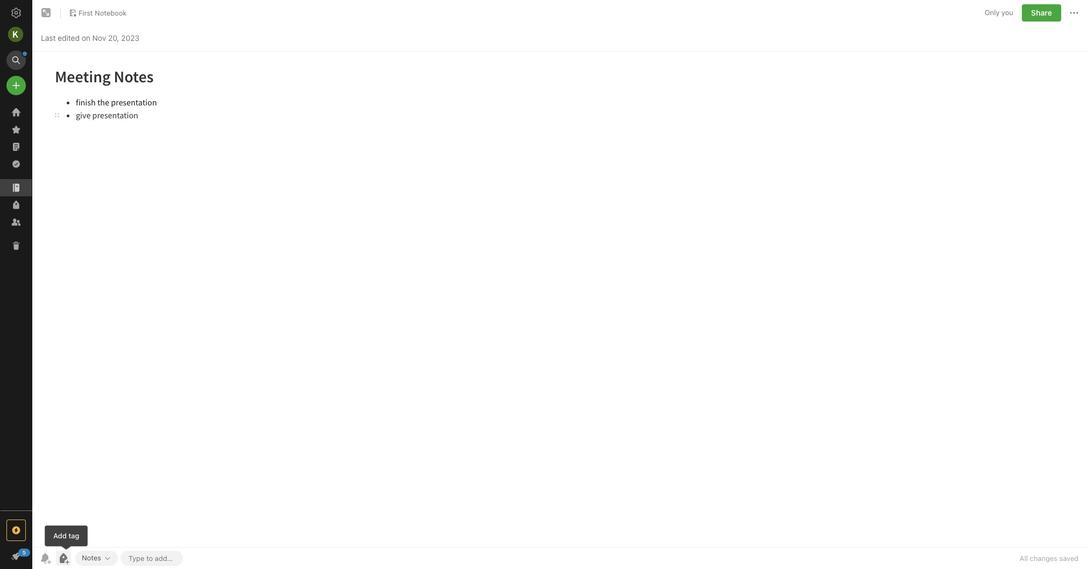 Task type: describe. For each thing, give the bounding box(es) containing it.
edited
[[58, 33, 80, 42]]

you
[[1002, 8, 1014, 17]]

home image
[[10, 106, 23, 119]]

add tag
[[53, 532, 79, 540]]

add tag element
[[56, 551, 75, 566]]

Account field
[[0, 24, 32, 45]]

Help and Learning task checklist field
[[0, 548, 32, 565]]

first notebook button
[[65, 5, 130, 20]]

note window element
[[32, 0, 1087, 569]]

Notes Tag actions field
[[101, 555, 111, 562]]

only
[[985, 8, 1000, 17]]

notes
[[82, 554, 101, 563]]

on
[[82, 33, 90, 42]]

notebook
[[95, 8, 127, 17]]

more actions image
[[1068, 6, 1081, 19]]

last
[[41, 33, 56, 42]]

first notebook
[[79, 8, 127, 17]]



Task type: locate. For each thing, give the bounding box(es) containing it.
share button
[[1022, 4, 1061, 22]]

add a reminder image
[[39, 552, 52, 565]]

account image
[[8, 27, 23, 42]]

last edited on nov 20, 2023
[[41, 33, 139, 42]]

only you
[[985, 8, 1014, 17]]

More actions field
[[1068, 4, 1081, 22]]

all
[[1020, 554, 1028, 563]]

first
[[79, 8, 93, 17]]

20,
[[108, 33, 119, 42]]

nov
[[92, 33, 106, 42]]

expand note image
[[40, 6, 53, 19]]

tree
[[0, 104, 32, 510]]

all changes saved
[[1020, 554, 1079, 563]]

changes
[[1030, 554, 1058, 563]]

add tag image
[[57, 552, 70, 565]]

add
[[53, 532, 67, 540]]

5
[[22, 550, 26, 556]]

add tag tooltip
[[45, 526, 88, 551]]

share
[[1031, 8, 1052, 17]]

settings image
[[10, 6, 23, 19]]

Note Editor text field
[[32, 52, 1087, 547]]

upgrade image
[[10, 524, 23, 537]]

Add tag field
[[127, 554, 176, 564]]

notes button
[[75, 551, 118, 566]]

saved
[[1060, 554, 1079, 563]]

tag
[[68, 532, 79, 540]]

click to expand image
[[28, 550, 36, 562]]

2023
[[121, 33, 139, 42]]



Task type: vqa. For each thing, say whether or not it's contained in the screenshot.
"Sans Serif"
no



